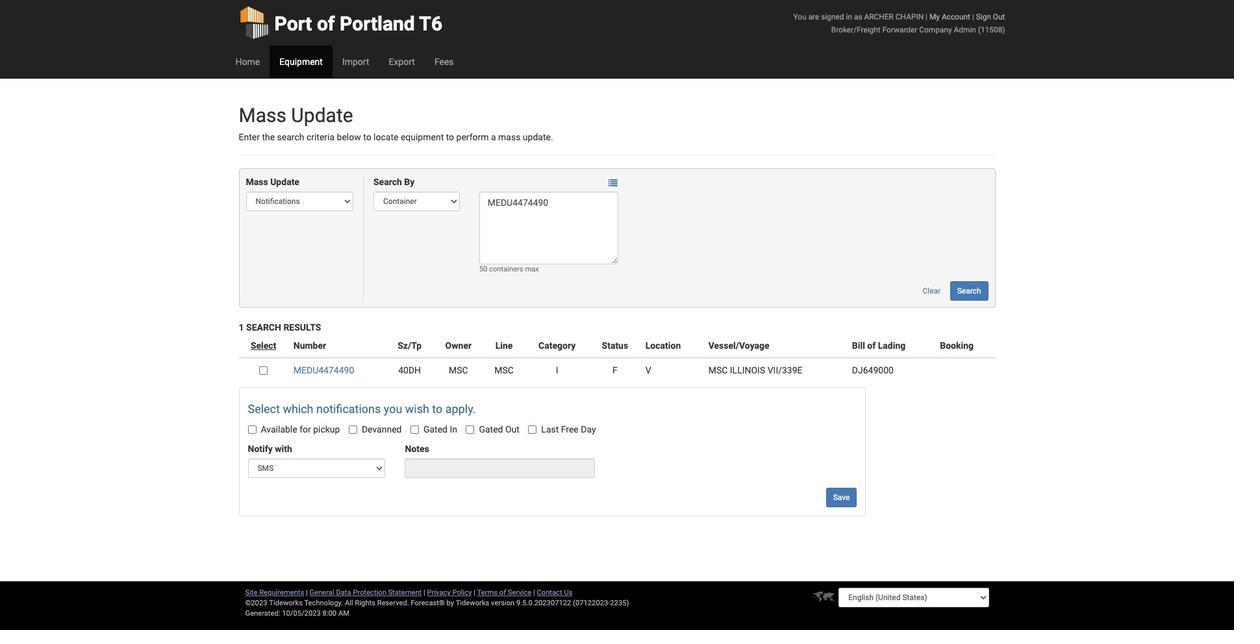Task type: locate. For each thing, give the bounding box(es) containing it.
devanned
[[362, 425, 402, 435]]

1 horizontal spatial out
[[993, 12, 1005, 21]]

update for mass update enter the search criteria below to locate equipment to perform a mass update.
[[291, 104, 353, 127]]

search inside button
[[957, 287, 981, 296]]

protection
[[353, 589, 386, 597]]

msc left illinois
[[709, 365, 728, 376]]

| left my
[[926, 12, 928, 21]]

0 horizontal spatial gated
[[424, 425, 448, 435]]

search right the clear
[[957, 287, 981, 296]]

1 vertical spatial select
[[248, 402, 280, 416]]

my account link
[[930, 12, 971, 21]]

select
[[251, 341, 276, 351], [248, 402, 280, 416]]

1 msc from the left
[[449, 365, 468, 376]]

mass update
[[246, 177, 299, 187]]

data
[[336, 589, 351, 597]]

available
[[261, 425, 297, 435]]

of for port
[[317, 12, 335, 35]]

1 vertical spatial search
[[957, 287, 981, 296]]

owner
[[445, 341, 472, 351]]

0 vertical spatial of
[[317, 12, 335, 35]]

0 vertical spatial update
[[291, 104, 353, 127]]

by
[[404, 177, 415, 187]]

1 horizontal spatial of
[[499, 589, 506, 597]]

service
[[508, 589, 532, 597]]

enter
[[239, 132, 260, 142]]

©2023 tideworks
[[245, 599, 303, 607]]

40dh
[[398, 365, 421, 376]]

search
[[374, 177, 402, 187], [957, 287, 981, 296], [246, 322, 281, 333]]

0 vertical spatial search
[[374, 177, 402, 187]]

0 horizontal spatial to
[[363, 132, 371, 142]]

None checkbox
[[259, 367, 268, 375], [248, 426, 256, 434], [349, 426, 357, 434], [528, 426, 537, 434], [259, 367, 268, 375], [248, 426, 256, 434], [349, 426, 357, 434], [528, 426, 537, 434]]

am
[[338, 609, 350, 618]]

status
[[602, 341, 628, 351]]

us
[[564, 589, 573, 597]]

1 horizontal spatial msc
[[495, 365, 514, 376]]

mass for mass update
[[246, 177, 268, 187]]

1 gated from the left
[[424, 425, 448, 435]]

forwarder
[[883, 25, 918, 34]]

of up version
[[499, 589, 506, 597]]

out inside you are signed in as archer chapin | my account | sign out broker/freight forwarder company admin (11508)
[[993, 12, 1005, 21]]

search for search
[[957, 287, 981, 296]]

import
[[342, 57, 369, 67]]

dj649000
[[852, 365, 894, 376]]

company
[[919, 25, 952, 34]]

sz/tp
[[398, 341, 422, 351]]

update up criteria
[[291, 104, 353, 127]]

2 horizontal spatial search
[[957, 287, 981, 296]]

port
[[274, 12, 312, 35]]

update
[[291, 104, 353, 127], [270, 177, 299, 187]]

my
[[930, 12, 940, 21]]

2 vertical spatial of
[[499, 589, 506, 597]]

msc illinois vii/339e
[[709, 365, 803, 376]]

2 horizontal spatial msc
[[709, 365, 728, 376]]

of right the port
[[317, 12, 335, 35]]

broker/freight
[[831, 25, 881, 34]]

search left by
[[374, 177, 402, 187]]

mass down enter
[[246, 177, 268, 187]]

9.5.0.202307122
[[516, 599, 571, 607]]

mass
[[239, 104, 286, 127], [246, 177, 268, 187]]

0 vertical spatial out
[[993, 12, 1005, 21]]

mass inside mass update enter the search criteria below to locate equipment to perform a mass update.
[[239, 104, 286, 127]]

1 vertical spatial update
[[270, 177, 299, 187]]

gated right in
[[479, 425, 503, 435]]

by
[[447, 599, 454, 607]]

0 vertical spatial mass
[[239, 104, 286, 127]]

out up the (11508)
[[993, 12, 1005, 21]]

out left last
[[505, 425, 520, 435]]

to left perform
[[446, 132, 454, 142]]

reserved.
[[377, 599, 409, 607]]

notes
[[405, 444, 429, 454]]

available for pickup
[[261, 425, 340, 435]]

0 horizontal spatial of
[[317, 12, 335, 35]]

0 horizontal spatial search
[[246, 322, 281, 333]]

2 horizontal spatial of
[[868, 341, 876, 351]]

msc
[[449, 365, 468, 376], [495, 365, 514, 376], [709, 365, 728, 376]]

line
[[495, 341, 513, 351]]

gated left in
[[424, 425, 448, 435]]

1 horizontal spatial gated
[[479, 425, 503, 435]]

1 vertical spatial out
[[505, 425, 520, 435]]

wish
[[405, 402, 429, 416]]

all
[[345, 599, 353, 607]]

site requirements | general data protection statement | privacy policy | terms of service | contact us ©2023 tideworks technology. all rights reserved. forecast® by tideworks version 9.5.0.202307122 (07122023-2235) generated: 10/05/2023 8:00 am
[[245, 589, 629, 618]]

export
[[389, 57, 415, 67]]

msc down owner
[[449, 365, 468, 376]]

vii/339e
[[768, 365, 803, 376]]

0 vertical spatial select
[[251, 341, 276, 351]]

2 gated from the left
[[479, 425, 503, 435]]

update down the search
[[270, 177, 299, 187]]

gated for gated out
[[479, 425, 503, 435]]

with
[[275, 444, 292, 454]]

forecast®
[[411, 599, 445, 607]]

| up tideworks
[[474, 589, 476, 597]]

0 horizontal spatial out
[[505, 425, 520, 435]]

1
[[239, 322, 244, 333]]

clear
[[923, 287, 941, 296]]

notifications
[[316, 402, 381, 416]]

out
[[993, 12, 1005, 21], [505, 425, 520, 435]]

privacy
[[427, 589, 451, 597]]

update.
[[523, 132, 553, 142]]

of
[[317, 12, 335, 35], [868, 341, 876, 351], [499, 589, 506, 597]]

to right wish
[[432, 402, 443, 416]]

containers
[[489, 265, 523, 274]]

v
[[646, 365, 651, 376]]

1 horizontal spatial to
[[432, 402, 443, 416]]

| left sign
[[972, 12, 974, 21]]

select up available at the bottom
[[248, 402, 280, 416]]

technology.
[[304, 599, 343, 607]]

locate
[[374, 132, 399, 142]]

select down 1 search results
[[251, 341, 276, 351]]

search right 1
[[246, 322, 281, 333]]

gated
[[424, 425, 448, 435], [479, 425, 503, 435]]

gated for gated in
[[424, 425, 448, 435]]

to right 'below'
[[363, 132, 371, 142]]

(07122023-
[[573, 599, 610, 607]]

1 vertical spatial mass
[[246, 177, 268, 187]]

results
[[284, 322, 321, 333]]

notify with
[[248, 444, 292, 454]]

fees
[[435, 57, 454, 67]]

contact
[[537, 589, 562, 597]]

2 vertical spatial search
[[246, 322, 281, 333]]

of right bill
[[868, 341, 876, 351]]

last free day
[[541, 425, 596, 435]]

None checkbox
[[411, 426, 419, 434], [466, 426, 475, 434], [411, 426, 419, 434], [466, 426, 475, 434]]

msc down line
[[495, 365, 514, 376]]

last
[[541, 425, 559, 435]]

1 horizontal spatial search
[[374, 177, 402, 187]]

contact us link
[[537, 589, 573, 597]]

select for select which notifications you wish to apply.
[[248, 402, 280, 416]]

mass up the
[[239, 104, 286, 127]]

1 vertical spatial of
[[868, 341, 876, 351]]

(11508)
[[978, 25, 1005, 34]]

vessel/voyage
[[709, 341, 770, 351]]

in
[[846, 12, 852, 21]]

update for mass update
[[270, 177, 299, 187]]

perform
[[456, 132, 489, 142]]

account
[[942, 12, 971, 21]]

0 horizontal spatial msc
[[449, 365, 468, 376]]

which
[[283, 402, 313, 416]]

update inside mass update enter the search criteria below to locate equipment to perform a mass update.
[[291, 104, 353, 127]]



Task type: describe. For each thing, give the bounding box(es) containing it.
policy
[[452, 589, 472, 597]]

8:00
[[323, 609, 337, 618]]

admin
[[954, 25, 976, 34]]

2 msc from the left
[[495, 365, 514, 376]]

of for bill
[[868, 341, 876, 351]]

apply.
[[446, 402, 476, 416]]

save
[[833, 493, 850, 503]]

gated in
[[424, 425, 457, 435]]

max
[[525, 265, 539, 274]]

day
[[581, 425, 596, 435]]

portland
[[340, 12, 415, 35]]

you are signed in as archer chapin | my account | sign out broker/freight forwarder company admin (11508)
[[794, 12, 1005, 34]]

50
[[479, 265, 487, 274]]

pickup
[[313, 425, 340, 435]]

equipment button
[[270, 45, 333, 78]]

terms of service link
[[477, 589, 532, 597]]

generated:
[[245, 609, 280, 618]]

| up forecast®
[[424, 589, 425, 597]]

select for select
[[251, 341, 276, 351]]

location
[[646, 341, 681, 351]]

t6
[[419, 12, 443, 35]]

port of portland t6 link
[[239, 0, 443, 45]]

in
[[450, 425, 457, 435]]

search button
[[950, 282, 988, 301]]

privacy policy link
[[427, 589, 472, 597]]

signed
[[821, 12, 844, 21]]

terms
[[477, 589, 498, 597]]

bill
[[852, 341, 865, 351]]

site
[[245, 589, 258, 597]]

as
[[854, 12, 862, 21]]

rights
[[355, 599, 376, 607]]

search by
[[374, 177, 415, 187]]

| left "general"
[[306, 589, 308, 597]]

home
[[236, 57, 260, 67]]

tideworks
[[456, 599, 489, 607]]

mass
[[498, 132, 521, 142]]

equipment
[[401, 132, 444, 142]]

of inside site requirements | general data protection statement | privacy policy | terms of service | contact us ©2023 tideworks technology. all rights reserved. forecast® by tideworks version 9.5.0.202307122 (07122023-2235) generated: 10/05/2023 8:00 am
[[499, 589, 506, 597]]

general
[[310, 589, 334, 597]]

| up 9.5.0.202307122
[[533, 589, 535, 597]]

requirements
[[259, 589, 304, 597]]

you
[[384, 402, 402, 416]]

for
[[300, 425, 311, 435]]

free
[[561, 425, 579, 435]]

lading
[[878, 341, 906, 351]]

i
[[556, 365, 558, 376]]

general data protection statement link
[[310, 589, 422, 597]]

medu4474490 link
[[294, 365, 354, 376]]

1 search results
[[239, 322, 321, 333]]

below
[[337, 132, 361, 142]]

are
[[809, 12, 819, 21]]

you
[[794, 12, 807, 21]]

search
[[277, 132, 304, 142]]

f
[[613, 365, 618, 376]]

site requirements link
[[245, 589, 304, 597]]

the
[[262, 132, 275, 142]]

mass for mass update enter the search criteria below to locate equipment to perform a mass update.
[[239, 104, 286, 127]]

clear button
[[916, 282, 948, 301]]

sign
[[976, 12, 991, 21]]

save button
[[826, 488, 857, 508]]

chapin
[[896, 12, 924, 21]]

version
[[491, 599, 515, 607]]

Notes text field
[[405, 459, 595, 478]]

3 msc from the left
[[709, 365, 728, 376]]

sign out link
[[976, 12, 1005, 21]]

export button
[[379, 45, 425, 78]]

medu4474490
[[294, 365, 354, 376]]

2235)
[[610, 599, 629, 607]]

home button
[[226, 45, 270, 78]]

mass update enter the search criteria below to locate equipment to perform a mass update.
[[239, 104, 553, 142]]

10/05/2023
[[282, 609, 321, 618]]

criteria
[[307, 132, 335, 142]]

search for search by
[[374, 177, 402, 187]]

statement
[[388, 589, 422, 597]]

select which notifications you wish to apply.
[[248, 402, 476, 416]]

bill of lading
[[852, 341, 906, 351]]

a
[[491, 132, 496, 142]]

gated out
[[479, 425, 520, 435]]

number
[[294, 341, 326, 351]]

import button
[[333, 45, 379, 78]]

2 horizontal spatial to
[[446, 132, 454, 142]]

category
[[539, 341, 576, 351]]

archer
[[864, 12, 894, 21]]

MEDU4474490 text field
[[479, 192, 618, 265]]

notify
[[248, 444, 273, 454]]

show list image
[[609, 178, 618, 188]]



Task type: vqa. For each thing, say whether or not it's contained in the screenshot.
Booking Inquiry Enter The Booking Number And Select A Line Below. at top left
no



